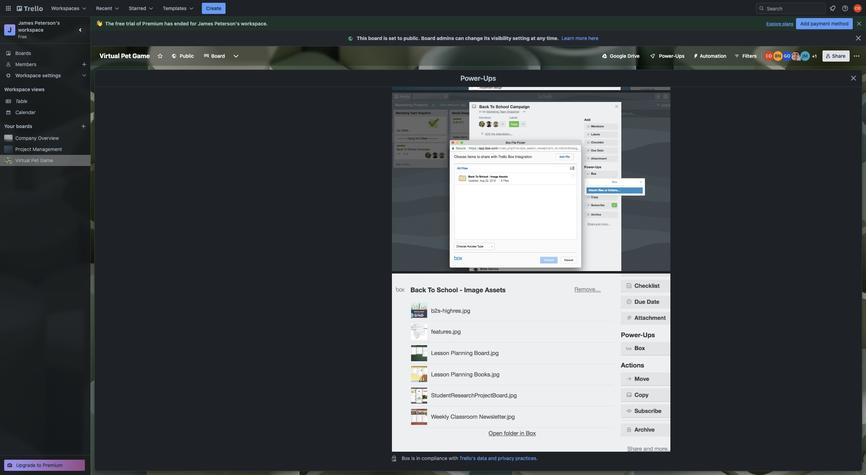 Task type: describe. For each thing, give the bounding box(es) containing it.
management
[[33, 146, 62, 152]]

0 horizontal spatial ups
[[484, 74, 496, 82]]

boards
[[16, 123, 32, 129]]

add
[[801, 21, 810, 26]]

table link
[[15, 98, 86, 105]]

gary orlando (garyorlando) image
[[783, 51, 792, 61]]

setting
[[513, 35, 530, 41]]

upgrade
[[16, 463, 36, 468]]

filters
[[743, 53, 757, 59]]

can
[[456, 35, 464, 41]]

james peterson's workspace free
[[18, 20, 61, 39]]

more
[[576, 35, 587, 41]]

for
[[190, 21, 197, 26]]

method
[[832, 21, 849, 26]]

power-ups button
[[646, 51, 689, 62]]

recent button
[[92, 3, 123, 14]]

automation
[[700, 53, 727, 59]]

any
[[537, 35, 546, 41]]

workspaces button
[[47, 3, 91, 14]]

templates button
[[159, 3, 198, 14]]

0 horizontal spatial power-
[[461, 74, 484, 82]]

project management link
[[15, 146, 86, 153]]

views
[[31, 86, 45, 92]]

board link
[[200, 51, 229, 62]]

this
[[357, 35, 367, 41]]

Search field
[[765, 3, 826, 14]]

the
[[105, 21, 114, 26]]

0 horizontal spatial virtual pet game
[[15, 157, 53, 163]]

box
[[402, 456, 410, 462]]

workspace settings
[[15, 72, 61, 78]]

+ 1
[[813, 54, 817, 59]]

peterson's inside banner
[[215, 21, 240, 26]]

and
[[489, 456, 497, 462]]

virtual inside text box
[[100, 52, 120, 60]]

👋 the free trial of premium has ended for james peterson's workspace .
[[96, 21, 268, 26]]

0 horizontal spatial is
[[384, 35, 388, 41]]

your boards
[[4, 123, 32, 129]]

in
[[417, 456, 421, 462]]

boards
[[15, 50, 31, 56]]

learn more here link
[[559, 35, 599, 41]]

starred
[[129, 5, 146, 11]]

open information menu image
[[842, 5, 849, 12]]

google drive
[[610, 53, 640, 59]]

admins
[[437, 35, 454, 41]]

trial
[[126, 21, 135, 26]]

members link
[[0, 59, 91, 70]]

plans
[[783, 21, 794, 26]]

trello's
[[460, 456, 476, 462]]

ups inside power-ups button
[[676, 53, 685, 59]]

templates
[[163, 5, 187, 11]]

0 horizontal spatial board
[[211, 53, 225, 59]]

calendar link
[[15, 109, 86, 116]]

explore plans
[[767, 21, 794, 26]]

james inside james peterson's workspace free
[[18, 20, 33, 26]]

1 vertical spatial to
[[37, 463, 41, 468]]

1 horizontal spatial james
[[198, 21, 213, 26]]

0 notifications image
[[829, 4, 837, 13]]

sm image
[[347, 35, 357, 42]]

sm image
[[691, 51, 700, 60]]

this board is set to public. board admins can change its visibility setting at any time. learn more here
[[357, 35, 599, 41]]

primary element
[[0, 0, 867, 17]]

premium inside banner
[[142, 21, 163, 26]]

explore
[[767, 21, 782, 26]]

1 screenshot image from the top
[[392, 0, 671, 90]]

Board name text field
[[96, 51, 153, 62]]

0 horizontal spatial virtual
[[15, 157, 30, 163]]

public button
[[167, 51, 198, 62]]

its
[[484, 35, 490, 41]]

free
[[18, 34, 27, 39]]

overview
[[38, 135, 59, 141]]

privacy
[[498, 456, 515, 462]]

boards link
[[0, 48, 91, 59]]

table
[[15, 98, 27, 104]]

workspace navigation collapse icon image
[[76, 25, 86, 35]]

share button
[[823, 51, 850, 62]]

game inside text box
[[133, 52, 150, 60]]

company overview
[[15, 135, 59, 141]]

free
[[115, 21, 125, 26]]

has
[[165, 21, 173, 26]]

workspace views
[[4, 86, 45, 92]]

company overview link
[[15, 135, 86, 142]]

learn
[[562, 35, 575, 41]]

explore plans button
[[767, 20, 794, 28]]

workspace inside james peterson's workspace free
[[18, 27, 44, 33]]

christina overa (christinaovera) image
[[764, 51, 774, 61]]

virtual pet game inside text box
[[100, 52, 150, 60]]

upgrade to premium link
[[4, 460, 85, 471]]

share
[[833, 53, 846, 59]]

change
[[465, 35, 483, 41]]

settings
[[42, 72, 61, 78]]

visibility
[[492, 35, 512, 41]]

box is in compliance with trello's data and privacy practices .
[[402, 456, 538, 462]]

1 vertical spatial pet
[[31, 157, 39, 163]]

1 vertical spatial premium
[[43, 463, 63, 468]]

j
[[8, 26, 12, 34]]



Task type: locate. For each thing, give the bounding box(es) containing it.
0 vertical spatial virtual
[[100, 52, 120, 60]]

1 vertical spatial .
[[537, 456, 538, 462]]

james up free
[[18, 20, 33, 26]]

is
[[384, 35, 388, 41], [412, 456, 415, 462]]

drive
[[628, 53, 640, 59]]

0 horizontal spatial power-ups
[[461, 74, 496, 82]]

+
[[813, 54, 815, 59]]

your
[[4, 123, 15, 129]]

2 vertical spatial screenshot image
[[392, 274, 671, 452]]

trello's data and privacy practices link
[[460, 456, 537, 462]]

1 horizontal spatial ups
[[676, 53, 685, 59]]

back to home image
[[17, 3, 43, 14]]

workspace
[[241, 21, 266, 26], [18, 27, 44, 33]]

. inside banner
[[266, 21, 268, 26]]

is left the in
[[412, 456, 415, 462]]

1 horizontal spatial game
[[133, 52, 150, 60]]

1 horizontal spatial power-ups
[[659, 53, 685, 59]]

0 vertical spatial is
[[384, 35, 388, 41]]

1 vertical spatial screenshot image
[[392, 93, 671, 271]]

pet down project management
[[31, 157, 39, 163]]

1 vertical spatial is
[[412, 456, 415, 462]]

filters button
[[732, 51, 759, 62]]

power-ups inside button
[[659, 53, 685, 59]]

to
[[398, 35, 403, 41], [37, 463, 41, 468]]

add board image
[[81, 124, 86, 129]]

calendar
[[15, 109, 36, 115]]

game down management
[[40, 157, 53, 163]]

project management
[[15, 146, 62, 152]]

1 vertical spatial workspace
[[18, 27, 44, 33]]

1 horizontal spatial .
[[537, 456, 538, 462]]

wave image
[[96, 21, 102, 27]]

virtual pet game down free
[[100, 52, 150, 60]]

time.
[[547, 35, 559, 41]]

0 vertical spatial .
[[266, 21, 268, 26]]

ups
[[676, 53, 685, 59], [484, 74, 496, 82]]

peterson's inside james peterson's workspace free
[[35, 20, 60, 26]]

power-
[[659, 53, 676, 59], [461, 74, 484, 82]]

board right public.
[[421, 35, 436, 41]]

james right for
[[198, 21, 213, 26]]

0 vertical spatial power-ups
[[659, 53, 685, 59]]

0 vertical spatial workspace
[[241, 21, 266, 26]]

company
[[15, 135, 37, 141]]

james
[[18, 20, 33, 26], [198, 21, 213, 26]]

premium
[[142, 21, 163, 26], [43, 463, 63, 468]]

virtual down the
[[100, 52, 120, 60]]

0 vertical spatial to
[[398, 35, 403, 41]]

premium right of
[[142, 21, 163, 26]]

1 vertical spatial virtual
[[15, 157, 30, 163]]

show menu image
[[854, 53, 861, 60]]

create button
[[202, 3, 226, 14]]

0 vertical spatial board
[[421, 35, 436, 41]]

workspace inside banner
[[241, 21, 266, 26]]

1 horizontal spatial is
[[412, 456, 415, 462]]

payment
[[811, 21, 831, 26]]

data
[[477, 456, 487, 462]]

google drive icon image
[[603, 54, 608, 59]]

0 vertical spatial pet
[[121, 52, 131, 60]]

automation button
[[691, 51, 731, 62]]

1 horizontal spatial board
[[421, 35, 436, 41]]

1 horizontal spatial workspace
[[241, 21, 266, 26]]

is left "set"
[[384, 35, 388, 41]]

members
[[15, 61, 36, 67]]

premium right upgrade
[[43, 463, 63, 468]]

1 horizontal spatial pet
[[121, 52, 131, 60]]

3 screenshot image from the top
[[392, 274, 671, 452]]

peterson's down back to home image
[[35, 20, 60, 26]]

create
[[206, 5, 222, 11]]

1 horizontal spatial premium
[[142, 21, 163, 26]]

workspace
[[15, 72, 41, 78], [4, 86, 30, 92]]

1 vertical spatial workspace
[[4, 86, 30, 92]]

customize views image
[[233, 53, 240, 60]]

1 vertical spatial game
[[40, 157, 53, 163]]

power-ups
[[659, 53, 685, 59], [461, 74, 496, 82]]

of
[[136, 21, 141, 26]]

game left star or unstar board icon
[[133, 52, 150, 60]]

virtual pet game down project management
[[15, 157, 53, 163]]

public.
[[404, 35, 420, 41]]

ben nelson (bennelson96) image
[[774, 51, 783, 61]]

1 vertical spatial board
[[211, 53, 225, 59]]

pet inside text box
[[121, 52, 131, 60]]

0 vertical spatial ups
[[676, 53, 685, 59]]

peterson's down create button
[[215, 21, 240, 26]]

virtual down project
[[15, 157, 30, 163]]

1 horizontal spatial to
[[398, 35, 403, 41]]

compliance
[[422, 456, 448, 462]]

0 vertical spatial premium
[[142, 21, 163, 26]]

virtual
[[100, 52, 120, 60], [15, 157, 30, 163]]

board left customize views image
[[211, 53, 225, 59]]

with
[[449, 456, 458, 462]]

1 horizontal spatial virtual pet game
[[100, 52, 150, 60]]

banner containing 👋
[[91, 17, 867, 31]]

game
[[133, 52, 150, 60], [40, 157, 53, 163]]

to right upgrade
[[37, 463, 41, 468]]

1
[[815, 54, 817, 59]]

search image
[[759, 6, 765, 11]]

0 vertical spatial game
[[133, 52, 150, 60]]

0 horizontal spatial james
[[18, 20, 33, 26]]

james peterson (jamespeterson93) image
[[792, 51, 801, 61]]

public
[[180, 53, 194, 59]]

1 vertical spatial virtual pet game
[[15, 157, 53, 163]]

google drive button
[[598, 51, 644, 62]]

star or unstar board image
[[158, 53, 163, 59]]

upgrade to premium
[[16, 463, 63, 468]]

0 vertical spatial power-
[[659, 53, 676, 59]]

1 vertical spatial power-ups
[[461, 74, 496, 82]]

set
[[389, 35, 397, 41]]

christina overa (christinaovera) image
[[854, 4, 862, 13]]

pet down trial
[[121, 52, 131, 60]]

0 horizontal spatial to
[[37, 463, 41, 468]]

to right "set"
[[398, 35, 403, 41]]

here
[[589, 35, 599, 41]]

board
[[421, 35, 436, 41], [211, 53, 225, 59]]

recent
[[96, 5, 112, 11]]

1 vertical spatial power-
[[461, 74, 484, 82]]

ended
[[174, 21, 189, 26]]

👋
[[96, 21, 102, 26]]

workspace down members
[[15, 72, 41, 78]]

workspace for workspace views
[[4, 86, 30, 92]]

0 horizontal spatial peterson's
[[35, 20, 60, 26]]

add payment method button
[[797, 18, 853, 29]]

0 vertical spatial screenshot image
[[392, 0, 671, 90]]

j link
[[4, 24, 15, 36]]

workspace for workspace settings
[[15, 72, 41, 78]]

google
[[610, 53, 627, 59]]

workspace inside 'popup button'
[[15, 72, 41, 78]]

power- inside button
[[659, 53, 676, 59]]

jeremy miller (jeremymiller198) image
[[801, 51, 810, 61]]

0 horizontal spatial .
[[266, 21, 268, 26]]

virtual pet game link
[[15, 157, 86, 164]]

james peterson's workspace link
[[18, 20, 61, 33]]

board
[[368, 35, 382, 41]]

0 vertical spatial virtual pet game
[[100, 52, 150, 60]]

0 horizontal spatial game
[[40, 157, 53, 163]]

1 horizontal spatial power-
[[659, 53, 676, 59]]

workspaces
[[51, 5, 79, 11]]

1 horizontal spatial peterson's
[[215, 21, 240, 26]]

workspace up "table"
[[4, 86, 30, 92]]

banner
[[91, 17, 867, 31]]

practices
[[516, 456, 537, 462]]

at
[[531, 35, 536, 41]]

your boards with 3 items element
[[4, 122, 70, 131]]

1 vertical spatial ups
[[484, 74, 496, 82]]

0 vertical spatial workspace
[[15, 72, 41, 78]]

1 horizontal spatial virtual
[[100, 52, 120, 60]]

screenshot image
[[392, 0, 671, 90], [392, 93, 671, 271], [392, 274, 671, 452]]

0 horizontal spatial premium
[[43, 463, 63, 468]]

this member is an admin of this board. image
[[798, 58, 801, 61]]

virtual pet game
[[100, 52, 150, 60], [15, 157, 53, 163]]

0 horizontal spatial workspace
[[18, 27, 44, 33]]

2 screenshot image from the top
[[392, 93, 671, 271]]

project
[[15, 146, 31, 152]]

workspace settings button
[[0, 70, 91, 81]]

0 horizontal spatial pet
[[31, 157, 39, 163]]



Task type: vqa. For each thing, say whether or not it's contained in the screenshot.
bottommost Business Icon
no



